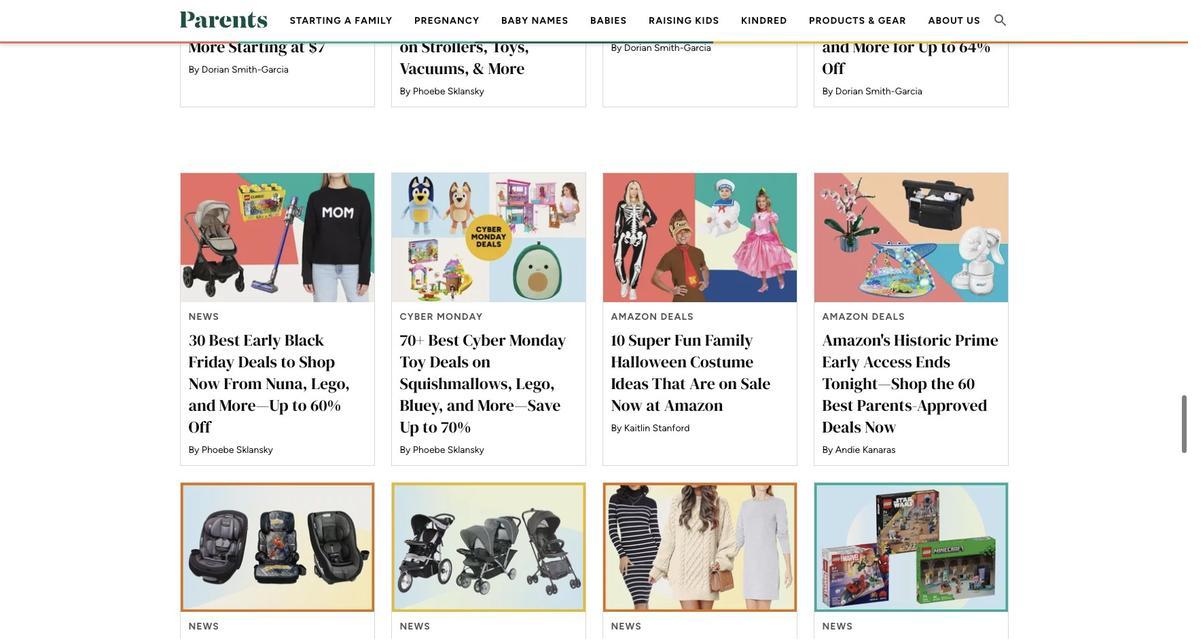 Task type: vqa. For each thing, say whether or not it's contained in the screenshot.
"to" inside Save Up to 65% on Stocking Stuffers Under $20 from Lego, Barbie, Bluey, and More at October Prime Day
no



Task type: locate. For each thing, give the bounding box(es) containing it.
and right bluey,
[[447, 394, 474, 417]]

best for toy
[[428, 329, 460, 351]]

up
[[400, 416, 419, 438]]

lego, inside 30 best early black friday deals to shop now from nuna, lego, and more—up to 60% off
[[311, 373, 350, 395]]

best for friday
[[209, 329, 240, 351]]

70+ best cyber monday toy deals on squishmallows, lego, bluey, and more—save up to 70% link
[[391, 173, 586, 466]]

amazon's historic prime early access ends tonight—shop the 60 best parents-approved deals now link
[[814, 173, 1009, 466]]

family
[[355, 15, 393, 26], [705, 329, 754, 351]]

baby
[[502, 15, 529, 26]]

babies link
[[591, 15, 627, 26]]

shop
[[299, 351, 335, 373]]

on
[[473, 351, 491, 373], [719, 373, 737, 395]]

early left black
[[244, 329, 281, 351]]

nuna,
[[266, 373, 308, 395]]

babies
[[591, 15, 627, 26]]

deals down tonight—shop on the right of page
[[823, 416, 862, 438]]

family inside header navigation
[[355, 15, 393, 26]]

now inside amazon's historic prime early access ends tonight—shop the 60 best parents-approved deals now
[[865, 416, 897, 438]]

baby names
[[502, 15, 569, 26]]

ideas
[[611, 373, 649, 395]]

one-and-done sweater dresses under $50 tout image
[[603, 483, 797, 612]]

at
[[647, 394, 661, 417]]

2 and from the left
[[447, 394, 474, 417]]

bluey,
[[400, 394, 444, 417]]

on inside 70+ best cyber monday toy deals on squishmallows, lego, bluey, and more—save up to 70%
[[473, 351, 491, 373]]

to right up
[[423, 416, 437, 438]]

and
[[189, 394, 216, 417], [447, 394, 474, 417]]

2 lego, from the left
[[516, 373, 555, 395]]

70+ best cyber monday toy deals on squishmallows, lego, bluey, and more—save up to 70%
[[400, 329, 567, 438]]

fun
[[675, 329, 702, 351]]

lego, down monday
[[516, 373, 555, 395]]

to left 60%
[[292, 394, 307, 417]]

now left at
[[611, 394, 643, 417]]

lego,
[[311, 373, 350, 395], [516, 373, 555, 395]]

and down friday
[[189, 394, 216, 417]]

best
[[209, 329, 240, 351], [428, 329, 460, 351], [823, 394, 854, 417]]

toy
[[400, 351, 426, 373]]

cyber monday toy deals tout image
[[392, 174, 585, 303]]

and inside 30 best early black friday deals to shop now from nuna, lego, and more—up to 60% off
[[189, 394, 216, 417]]

about us link
[[929, 15, 981, 26]]

30 best early black friday deals to shop now from nuna, lego, and more—up to 60% off link
[[180, 173, 375, 466]]

best right 70+
[[428, 329, 460, 351]]

deals
[[238, 351, 277, 373], [430, 351, 469, 373], [823, 416, 862, 438]]

products & gear link
[[809, 15, 907, 26]]

1 horizontal spatial now
[[611, 394, 643, 417]]

early inside 30 best early black friday deals to shop now from nuna, lego, and more—up to 60% off
[[244, 329, 281, 351]]

early left access
[[823, 351, 860, 373]]

2 horizontal spatial now
[[865, 416, 897, 438]]

1 horizontal spatial best
[[428, 329, 460, 351]]

on up more—save on the left of page
[[473, 351, 491, 373]]

to left shop
[[281, 351, 296, 373]]

raising
[[649, 15, 692, 26]]

1 and from the left
[[189, 394, 216, 417]]

deals up more—up
[[238, 351, 277, 373]]

monday
[[510, 329, 567, 351]]

products & gear
[[809, 15, 907, 26]]

historic
[[894, 329, 952, 351]]

off
[[189, 416, 211, 438]]

amazon's
[[823, 329, 891, 351]]

best inside 70+ best cyber monday toy deals on squishmallows, lego, bluey, and more—save up to 70%
[[428, 329, 460, 351]]

1 horizontal spatial lego,
[[516, 373, 555, 395]]

deals right toy at the bottom
[[430, 351, 469, 373]]

raising kids
[[649, 15, 720, 26]]

0 vertical spatial family
[[355, 15, 393, 26]]

1 horizontal spatial family
[[705, 329, 754, 351]]

best right 30
[[209, 329, 240, 351]]

0 horizontal spatial lego,
[[311, 373, 350, 395]]

on inside 10 super fun family halloween costume ideas that are on sale now at amazon
[[719, 373, 737, 395]]

pregnancy link
[[415, 15, 480, 26]]

1 horizontal spatial and
[[447, 394, 474, 417]]

on right are at the bottom of page
[[719, 373, 737, 395]]

0 horizontal spatial now
[[189, 373, 220, 395]]

1 vertical spatial family
[[705, 329, 754, 351]]

deals inside 70+ best cyber monday toy deals on squishmallows, lego, bluey, and more—save up to 70%
[[430, 351, 469, 373]]

family right fun
[[705, 329, 754, 351]]

more—save
[[478, 394, 561, 417]]

now left from
[[189, 373, 220, 395]]

now
[[189, 373, 220, 395], [611, 394, 643, 417], [865, 416, 897, 438]]

1 horizontal spatial on
[[719, 373, 737, 395]]

raising kids link
[[649, 15, 720, 26]]

1 horizontal spatial deals
[[430, 351, 469, 373]]

amazon car seat deals under $200 tout image
[[180, 483, 374, 612]]

are
[[690, 373, 716, 395]]

access
[[864, 351, 912, 373]]

search image
[[993, 12, 1009, 28]]

to inside 70+ best cyber monday toy deals on squishmallows, lego, bluey, and more—save up to 70%
[[423, 416, 437, 438]]

deals inside 30 best early black friday deals to shop now from nuna, lego, and more—up to 60% off
[[238, 351, 277, 373]]

to
[[281, 351, 296, 373], [292, 394, 307, 417], [423, 416, 437, 438]]

about
[[929, 15, 964, 26]]

1 lego, from the left
[[311, 373, 350, 395]]

lego, right nuna,
[[311, 373, 350, 395]]

kindred
[[741, 15, 788, 26]]

these brand-new 2024 lego sets are all $30 or less image
[[815, 483, 1008, 612]]

2 horizontal spatial best
[[823, 394, 854, 417]]

early
[[244, 329, 281, 351], [823, 351, 860, 373]]

0 horizontal spatial and
[[189, 394, 216, 417]]

now down tonight—shop on the right of page
[[865, 416, 897, 438]]

0 horizontal spatial family
[[355, 15, 393, 26]]

60%
[[310, 394, 341, 417]]

best inside 30 best early black friday deals to shop now from nuna, lego, and more—up to 60% off
[[209, 329, 240, 351]]

family right a
[[355, 15, 393, 26]]

2 horizontal spatial deals
[[823, 416, 862, 438]]

best left parents-
[[823, 394, 854, 417]]

0 horizontal spatial on
[[473, 351, 491, 373]]

60
[[958, 373, 975, 395]]

1 horizontal spatial early
[[823, 351, 860, 373]]

0 horizontal spatial early
[[244, 329, 281, 351]]

approved
[[917, 394, 988, 417]]

0 horizontal spatial deals
[[238, 351, 277, 373]]

deals for early
[[238, 351, 277, 373]]

0 horizontal spatial best
[[209, 329, 240, 351]]

header navigation
[[279, 0, 992, 85]]



Task type: describe. For each thing, give the bounding box(es) containing it.
kids
[[695, 15, 720, 26]]

gear
[[879, 15, 907, 26]]

tonight—shop
[[823, 373, 928, 395]]

that
[[652, 373, 686, 395]]

friday
[[189, 351, 235, 373]]

10
[[611, 329, 625, 351]]

pd2 roundup: family halloween costumes tout image
[[603, 174, 797, 303]]

now inside 30 best early black friday deals to shop now from nuna, lego, and more—up to 60% off
[[189, 373, 220, 395]]

ends
[[916, 351, 951, 373]]

and inside 70+ best cyber monday toy deals on squishmallows, lego, bluey, and more—save up to 70%
[[447, 394, 474, 417]]

deals inside amazon's historic prime early access ends tonight—shop the 60 best parents-approved deals now
[[823, 416, 862, 438]]

10 super fun family halloween costume ideas that are on sale now at amazon link
[[602, 173, 798, 466]]

&
[[869, 15, 876, 26]]

early inside amazon's historic prime early access ends tonight—shop the 60 best parents-approved deals now
[[823, 351, 860, 373]]

amazon
[[664, 394, 723, 417]]

starting
[[290, 15, 342, 26]]

30
[[189, 329, 205, 351]]

the
[[931, 373, 955, 395]]

kindred link
[[741, 15, 788, 26]]

family inside 10 super fun family halloween costume ideas that are on sale now at amazon
[[705, 329, 754, 351]]

deals for cyber
[[430, 351, 469, 373]]

prime
[[955, 329, 999, 351]]

products
[[809, 15, 866, 26]]

10 super fun family halloween costume ideas that are on sale now at amazon
[[611, 329, 771, 417]]

from
[[224, 373, 262, 395]]

black
[[285, 329, 325, 351]]

lego, inside 70+ best cyber monday toy deals on squishmallows, lego, bluey, and more—save up to 70%
[[516, 373, 555, 395]]

starting a family link
[[290, 15, 393, 26]]

a
[[345, 15, 352, 26]]

70+
[[400, 329, 425, 351]]

now inside 10 super fun family halloween costume ideas that are on sale now at amazon
[[611, 394, 643, 417]]

bfcm: early deals tout image
[[180, 174, 374, 303]]

costume
[[691, 351, 754, 373]]

amazon stroller deals under $200 tout image
[[392, 483, 585, 612]]

30 best early black friday deals to shop now from nuna, lego, and more—up to 60% off
[[189, 329, 350, 438]]

squishmallows,
[[400, 373, 513, 395]]

names
[[532, 15, 569, 26]]

super
[[629, 329, 671, 351]]

visit parents' homepage image
[[180, 11, 267, 28]]

early prime event deals image
[[815, 174, 1008, 303]]

baby names link
[[502, 15, 569, 26]]

parents-
[[857, 394, 917, 417]]

70%
[[441, 416, 471, 438]]

pregnancy
[[415, 15, 480, 26]]

about us
[[929, 15, 981, 26]]

starting a family
[[290, 15, 393, 26]]

best inside amazon's historic prime early access ends tonight—shop the 60 best parents-approved deals now
[[823, 394, 854, 417]]

halloween
[[611, 351, 687, 373]]

amazon's historic prime early access ends tonight—shop the 60 best parents-approved deals now
[[823, 329, 999, 438]]

cyber
[[463, 329, 506, 351]]

us
[[967, 15, 981, 26]]

more—up
[[219, 394, 289, 417]]

sale
[[741, 373, 771, 395]]



